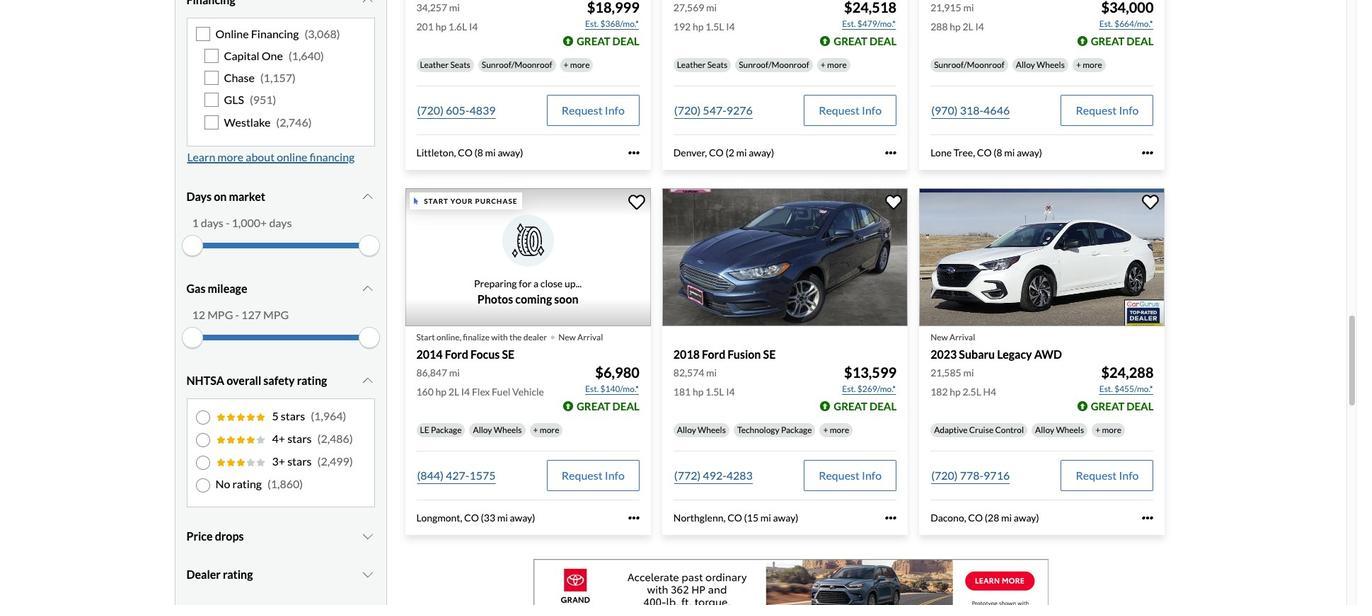Task type: describe. For each thing, give the bounding box(es) containing it.
hp for 160
[[436, 386, 447, 398]]

hp for 288
[[950, 20, 961, 32]]

2 days from the left
[[269, 216, 292, 229]]

- for mpg
[[235, 308, 239, 321]]

more down est. $368/mo.* 'button'
[[570, 59, 590, 70]]

chevron down image for 12 mpg - 127 mpg
[[361, 283, 375, 294]]

gas
[[187, 282, 206, 295]]

cruise
[[970, 425, 994, 435]]

vehicle photo unavailable image
[[405, 188, 651, 326]]

+ more down the est. $455/mo.* button
[[1096, 425, 1122, 435]]

more down est. $664/mo.* button
[[1083, 59, 1103, 70]]

1,000+
[[232, 216, 267, 229]]

request for 1575
[[562, 469, 603, 482]]

est. $479/mo.* button
[[842, 17, 897, 31]]

4839
[[470, 103, 496, 117]]

ellipsis h image for littleton, co (8 mi away)
[[628, 147, 640, 158]]

1575
[[470, 469, 496, 482]]

info for (720) 547-9276
[[862, 103, 882, 117]]

(1,964)
[[311, 409, 346, 422]]

86,847 mi 160 hp 2l i4 flex fuel vehicle
[[417, 367, 544, 398]]

deal for 288 hp 2l i4
[[1127, 35, 1154, 47]]

flex
[[472, 386, 490, 398]]

alloy for sunroof/moonroof
[[1016, 59, 1035, 70]]

adaptive
[[934, 425, 968, 435]]

nhtsa overall safety rating
[[187, 374, 327, 387]]

2018
[[674, 347, 700, 361]]

rating inside dropdown button
[[297, 374, 327, 387]]

492-
[[703, 469, 727, 482]]

financing
[[310, 150, 355, 163]]

request for 4283
[[819, 469, 860, 482]]

181
[[674, 386, 691, 398]]

$24,288
[[1102, 364, 1154, 381]]

leather for 547-
[[677, 59, 706, 70]]

(772) 492-4283
[[674, 469, 753, 482]]

co for littleton, co (8 mi away)
[[458, 146, 473, 158]]

great for 160 hp 2l i4 flex fuel vehicle
[[577, 400, 611, 413]]

(772)
[[674, 469, 701, 482]]

dacono,
[[931, 512, 967, 524]]

(970) 318-4646 button
[[931, 95, 1011, 126]]

(720) 605-4839 button
[[417, 95, 497, 126]]

more inside button
[[218, 150, 244, 163]]

fuel
[[492, 386, 511, 398]]

technology package
[[737, 425, 812, 435]]

(33
[[481, 512, 496, 524]]

online
[[216, 27, 249, 40]]

sunroof/moonroof for (720) 547-9276
[[739, 59, 810, 70]]

chevron down image inside dealer rating 'dropdown button'
[[361, 569, 375, 580]]

+ more down "vehicle"
[[533, 425, 560, 435]]

1 days from the left
[[201, 216, 224, 229]]

(970)
[[932, 103, 958, 117]]

dealer rating
[[187, 568, 253, 581]]

mi right (28
[[1002, 512, 1012, 524]]

(951)
[[250, 93, 276, 107]]

1 mpg from the left
[[207, 308, 233, 321]]

$140/mo.*
[[601, 384, 639, 394]]

288
[[931, 20, 948, 32]]

2 (8 from the left
[[994, 146, 1003, 158]]

est. inside 'button'
[[585, 18, 599, 29]]

request info button for (970) 318-4646
[[1061, 95, 1154, 126]]

$6,980
[[596, 364, 640, 381]]

est. $664/mo.*
[[1100, 18, 1153, 29]]

2.5l
[[963, 386, 982, 398]]

lone tree, co (8 mi away)
[[931, 146, 1043, 158]]

3+
[[272, 454, 285, 468]]

wheels for adaptive cruise control
[[1056, 425, 1085, 435]]

$13,599
[[844, 364, 897, 381]]

alloy wheels for le package
[[473, 425, 522, 435]]

i4 for 605-
[[469, 20, 478, 32]]

away) for longmont, co (33 mi away)
[[510, 512, 535, 524]]

mi inside 34,257 mi 201 hp 1.6l i4
[[449, 1, 460, 13]]

ellipsis h image for denver, co (2 mi away)
[[886, 147, 897, 158]]

mi inside the 21,915 mi 288 hp 2l i4
[[964, 1, 974, 13]]

co for dacono, co (28 mi away)
[[969, 512, 983, 524]]

gls
[[224, 93, 244, 107]]

alloy wheels for adaptive cruise control
[[1036, 425, 1085, 435]]

1.5l for 82,574 mi
[[706, 386, 724, 398]]

northglenn,
[[674, 512, 726, 524]]

crystal white pearl 2023 subaru legacy awd sedan all-wheel drive continuously variable transmission image
[[920, 188, 1165, 326]]

request info button for (772) 492-4283
[[804, 460, 897, 491]]

le
[[420, 425, 429, 435]]

160
[[417, 386, 434, 398]]

co for northglenn, co (15 mi away)
[[728, 512, 742, 524]]

request info for 4839
[[562, 103, 625, 117]]

request for 9276
[[819, 103, 860, 117]]

request info button for (720) 605-4839
[[547, 95, 640, 126]]

on
[[214, 190, 227, 203]]

86,847
[[417, 367, 447, 379]]

co right tree, at the right
[[977, 146, 992, 158]]

gas mileage
[[187, 282, 247, 295]]

192
[[674, 20, 691, 32]]

great deal for 86,847 mi 160 hp 2l i4 flex fuel vehicle
[[577, 400, 640, 413]]

(1,157)
[[260, 71, 296, 84]]

subaru
[[959, 347, 995, 361]]

nhtsa
[[187, 374, 224, 387]]

est. $479/mo.*
[[843, 18, 896, 29]]

5
[[272, 409, 279, 422]]

1 days - 1,000+ days
[[192, 216, 292, 229]]

start for start online, finalize with the dealer · new arrival 2014 ford focus se
[[417, 332, 435, 342]]

$455/mo.*
[[1115, 384, 1153, 394]]

est. left $479/mo.*
[[843, 18, 856, 29]]

littleton,
[[417, 146, 456, 158]]

one
[[262, 49, 283, 62]]

mi inside 21,585 mi 182 hp 2.5l h4
[[964, 367, 974, 379]]

start for start your purchase
[[424, 196, 449, 205]]

(1,640)
[[289, 49, 324, 62]]

mi down 4839
[[485, 146, 496, 158]]

great for 201 hp 1.6l i4
[[577, 35, 611, 47]]

request for 9716
[[1076, 469, 1117, 482]]

mouse pointer image
[[414, 198, 418, 205]]

vehicle
[[512, 386, 544, 398]]

alloy for le package
[[473, 425, 492, 435]]

$13,599 est. $269/mo.*
[[843, 364, 897, 394]]

27,569
[[674, 1, 705, 13]]

ellipsis h image
[[1143, 147, 1154, 158]]

est. left $664/mo.*
[[1100, 18, 1113, 29]]

2 se from the left
[[763, 347, 776, 361]]

(720) for (720) 778-9716
[[932, 469, 958, 482]]

away) for dacono, co (28 mi away)
[[1014, 512, 1040, 524]]

great deal for 82,574 mi 181 hp 1.5l i4
[[834, 400, 897, 413]]

stars for 5 stars
[[281, 409, 305, 422]]

seats for 4839
[[450, 59, 471, 70]]

h4
[[984, 386, 997, 398]]

(844) 427-1575
[[417, 469, 496, 482]]

littleton, co (8 mi away)
[[417, 146, 523, 158]]

hp for 201
[[436, 20, 447, 32]]

mi down "4646" on the right top of the page
[[1005, 146, 1015, 158]]

purchase
[[475, 196, 518, 205]]

dacono, co (28 mi away)
[[931, 512, 1040, 524]]

21,585 mi 182 hp 2.5l h4
[[931, 367, 997, 398]]

price
[[187, 529, 213, 543]]

great for 288 hp 2l i4
[[1091, 35, 1125, 47]]

rating for dealer rating
[[223, 568, 253, 581]]

great for 182 hp 2.5l h4
[[1091, 400, 1125, 413]]

co for denver, co (2 mi away)
[[709, 146, 724, 158]]

est. $368/mo.*
[[585, 18, 639, 29]]

27,569 mi 192 hp 1.5l i4
[[674, 1, 735, 32]]

+ more down est. $479/mo.* button
[[821, 59, 847, 70]]

ellipsis h image for dacono, co (28 mi away)
[[1143, 513, 1154, 524]]

info for (772) 492-4283
[[862, 469, 882, 482]]

i4 for 318-
[[976, 20, 985, 32]]

182
[[931, 386, 948, 398]]

hp for 192
[[693, 20, 704, 32]]

dealer rating button
[[187, 557, 375, 592]]

rating for no rating (1,860)
[[233, 477, 262, 490]]

$6,980 est. $140/mo.*
[[585, 364, 640, 394]]

605-
[[446, 103, 470, 117]]

mi inside 86,847 mi 160 hp 2l i4 flex fuel vehicle
[[449, 367, 460, 379]]

great deal for 27,569 mi 192 hp 1.5l i4
[[834, 35, 897, 47]]

hp for 182
[[950, 386, 961, 398]]

deal for 201 hp 1.6l i4
[[613, 35, 640, 47]]

3 sunroof/moonroof from the left
[[934, 59, 1005, 70]]

est. $455/mo.* button
[[1099, 382, 1154, 396]]

westlake (2,746)
[[224, 115, 312, 129]]

chase
[[224, 71, 255, 84]]

9716
[[984, 469, 1010, 482]]

financing
[[251, 27, 299, 40]]

2 mpg from the left
[[263, 308, 289, 321]]

deal for 182 hp 2.5l h4
[[1127, 400, 1154, 413]]

2l for 86,847 mi
[[449, 386, 459, 398]]

2014
[[417, 347, 443, 361]]

mi inside 82,574 mi 181 hp 1.5l i4
[[706, 367, 717, 379]]

chase (1,157)
[[224, 71, 296, 84]]

ellipsis h image for northglenn, co (15 mi away)
[[886, 513, 897, 524]]

more down est. $479/mo.* button
[[828, 59, 847, 70]]

new inside start online, finalize with the dealer · new arrival 2014 ford focus se
[[559, 332, 576, 342]]

great deal for 34,257 mi 201 hp 1.6l i4
[[577, 35, 640, 47]]

dealer
[[187, 568, 221, 581]]

(720) 778-9716
[[932, 469, 1010, 482]]

leather for 605-
[[420, 59, 449, 70]]

learn
[[187, 150, 215, 163]]

wheels for le package
[[494, 425, 522, 435]]

package for technology package
[[781, 425, 812, 435]]



Task type: locate. For each thing, give the bounding box(es) containing it.
days right 1
[[201, 216, 224, 229]]

(8
[[475, 146, 483, 158], [994, 146, 1003, 158]]

deal down $479/mo.*
[[870, 35, 897, 47]]

great deal down est. $479/mo.* button
[[834, 35, 897, 47]]

drops
[[215, 529, 244, 543]]

1 horizontal spatial (8
[[994, 146, 1003, 158]]

more down the est. $269/mo.* button on the bottom right of the page
[[830, 425, 850, 435]]

1 horizontal spatial new
[[931, 332, 948, 342]]

2 ford from the left
[[702, 347, 726, 361]]

mi right 27,569
[[706, 1, 717, 13]]

2 horizontal spatial (720)
[[932, 469, 958, 482]]

hp inside 21,585 mi 182 hp 2.5l h4
[[950, 386, 961, 398]]

stars right 4+
[[287, 432, 312, 445]]

est. left $368/mo.*
[[585, 18, 599, 29]]

great down the est. $455/mo.* button
[[1091, 400, 1125, 413]]

0 horizontal spatial package
[[431, 425, 462, 435]]

dealer
[[524, 332, 547, 342]]

request info for 4646
[[1076, 103, 1139, 117]]

blue metallic 2018 ford fusion se sedan front-wheel drive 6-speed automatic image
[[662, 188, 908, 326]]

sunroof/moonroof
[[482, 59, 552, 70], [739, 59, 810, 70], [934, 59, 1005, 70]]

+ more
[[564, 59, 590, 70], [821, 59, 847, 70], [1077, 59, 1103, 70], [533, 425, 560, 435], [824, 425, 850, 435], [1096, 425, 1122, 435]]

1 chevron down image from the top
[[361, 191, 375, 202]]

leather
[[420, 59, 449, 70], [677, 59, 706, 70]]

legacy
[[998, 347, 1032, 361]]

hp inside the 21,915 mi 288 hp 2l i4
[[950, 20, 961, 32]]

package right the "le"
[[431, 425, 462, 435]]

request for 4646
[[1076, 103, 1117, 117]]

0 horizontal spatial arrival
[[578, 332, 603, 342]]

2 vertical spatial rating
[[223, 568, 253, 581]]

rating right safety
[[297, 374, 327, 387]]

0 horizontal spatial days
[[201, 216, 224, 229]]

se right fusion
[[763, 347, 776, 361]]

1 leather seats from the left
[[420, 59, 471, 70]]

great
[[577, 35, 611, 47], [834, 35, 868, 47], [1091, 35, 1125, 47], [577, 400, 611, 413], [834, 400, 868, 413], [1091, 400, 1125, 413]]

0 horizontal spatial 2l
[[449, 386, 459, 398]]

se inside start online, finalize with the dealer · new arrival 2014 ford focus se
[[502, 347, 515, 361]]

away) right (2
[[749, 146, 775, 158]]

82,574 mi 181 hp 1.5l i4
[[674, 367, 735, 398]]

great down est. $479/mo.* button
[[834, 35, 868, 47]]

+
[[564, 59, 569, 70], [821, 59, 826, 70], [1077, 59, 1081, 70], [533, 425, 538, 435], [824, 425, 828, 435], [1096, 425, 1101, 435]]

request info for 1575
[[562, 469, 625, 482]]

seats
[[450, 59, 471, 70], [708, 59, 728, 70]]

2 arrival from the left
[[950, 332, 976, 342]]

hp inside 27,569 mi 192 hp 1.5l i4
[[693, 20, 704, 32]]

3 chevron down image from the top
[[361, 569, 375, 580]]

0 horizontal spatial ford
[[445, 347, 469, 361]]

est. down $24,288
[[1100, 384, 1113, 394]]

alloy for adaptive cruise control
[[1036, 425, 1055, 435]]

chevron down image for 1 days - 1,000+ days
[[361, 191, 375, 202]]

0 horizontal spatial leather
[[420, 59, 449, 70]]

1.5l right 192
[[706, 20, 724, 32]]

(720) inside (720) 547-9276 button
[[674, 103, 701, 117]]

0 horizontal spatial leather seats
[[420, 59, 471, 70]]

+ more down the est. $269/mo.* button on the bottom right of the page
[[824, 425, 850, 435]]

0 vertical spatial rating
[[297, 374, 327, 387]]

1 horizontal spatial seats
[[708, 59, 728, 70]]

1.5l for 27,569 mi
[[706, 20, 724, 32]]

1 horizontal spatial days
[[269, 216, 292, 229]]

(720) left 605-
[[417, 103, 444, 117]]

info for (720) 605-4839
[[605, 103, 625, 117]]

(720) inside (720) 605-4839 button
[[417, 103, 444, 117]]

+ more down est. $664/mo.* button
[[1077, 59, 1103, 70]]

1 sunroof/moonroof from the left
[[482, 59, 552, 70]]

hp for 181
[[693, 386, 704, 398]]

21,915 mi 288 hp 2l i4
[[931, 1, 985, 32]]

hp right "288"
[[950, 20, 961, 32]]

4646
[[984, 103, 1010, 117]]

great deal for 21,585 mi 182 hp 2.5l h4
[[1091, 400, 1154, 413]]

days on market button
[[187, 179, 375, 214]]

ford down online,
[[445, 347, 469, 361]]

your
[[451, 196, 473, 205]]

(844)
[[417, 469, 444, 482]]

co left (33 on the left of page
[[464, 512, 479, 524]]

away)
[[498, 146, 523, 158], [749, 146, 775, 158], [1017, 146, 1043, 158], [510, 512, 535, 524], [773, 512, 799, 524], [1014, 512, 1040, 524]]

0 horizontal spatial -
[[226, 216, 230, 229]]

mi up 1.6l
[[449, 1, 460, 13]]

alloy wheels for sunroof/moonroof
[[1016, 59, 1065, 70]]

1 arrival from the left
[[578, 332, 603, 342]]

adaptive cruise control
[[934, 425, 1024, 435]]

i4 left flex
[[461, 386, 470, 398]]

hp right 181
[[693, 386, 704, 398]]

rating right the no
[[233, 477, 262, 490]]

leather down 201
[[420, 59, 449, 70]]

away) right (15
[[773, 512, 799, 524]]

i4 right 192
[[726, 20, 735, 32]]

days down days on market dropdown button
[[269, 216, 292, 229]]

21,585
[[931, 367, 962, 379]]

great for 181 hp 1.5l i4
[[834, 400, 868, 413]]

mi right (15
[[761, 512, 771, 524]]

2 horizontal spatial sunroof/moonroof
[[934, 59, 1005, 70]]

0 vertical spatial 2l
[[963, 20, 974, 32]]

2 1.5l from the top
[[706, 386, 724, 398]]

201
[[417, 20, 434, 32]]

co left (28
[[969, 512, 983, 524]]

0 vertical spatial chevron down image
[[361, 191, 375, 202]]

leather seats down 192
[[677, 59, 728, 70]]

hp right 192
[[693, 20, 704, 32]]

chevron down image
[[361, 191, 375, 202], [361, 283, 375, 294], [361, 569, 375, 580]]

gls (951)
[[224, 93, 276, 107]]

arrival up subaru at bottom
[[950, 332, 976, 342]]

1 vertical spatial 2l
[[449, 386, 459, 398]]

est. inside $24,288 est. $455/mo.*
[[1100, 384, 1113, 394]]

4+ stars
[[272, 432, 312, 445]]

request info button for (720) 778-9716
[[1061, 460, 1154, 491]]

1 vertical spatial stars
[[287, 432, 312, 445]]

start your purchase
[[424, 196, 518, 205]]

seats down 1.6l
[[450, 59, 471, 70]]

chevron down image for (1,964)
[[361, 375, 375, 386]]

info for (844) 427-1575
[[605, 469, 625, 482]]

- for days
[[226, 216, 230, 229]]

great down est. $140/mo.* button on the bottom left of page
[[577, 400, 611, 413]]

rating
[[297, 374, 327, 387], [233, 477, 262, 490], [223, 568, 253, 581]]

2018 ford fusion se
[[674, 347, 776, 361]]

deal for 181 hp 1.5l i4
[[870, 400, 897, 413]]

sunroof/moonroof for (720) 605-4839
[[482, 59, 552, 70]]

12
[[192, 308, 205, 321]]

co left (15
[[728, 512, 742, 524]]

sunroof/moonroof up 9276
[[739, 59, 810, 70]]

capital one (1,640)
[[224, 49, 324, 62]]

2l for 21,915 mi
[[963, 20, 974, 32]]

1 horizontal spatial se
[[763, 347, 776, 361]]

market
[[229, 190, 265, 203]]

deal for 160 hp 2l i4 flex fuel vehicle
[[613, 400, 640, 413]]

more right learn
[[218, 150, 244, 163]]

away) for denver, co (2 mi away)
[[749, 146, 775, 158]]

hp inside 82,574 mi 181 hp 1.5l i4
[[693, 386, 704, 398]]

(772) 492-4283 button
[[674, 460, 754, 491]]

- left 1,000+
[[226, 216, 230, 229]]

deal down $140/mo.*
[[613, 400, 640, 413]]

longmont, co (33 mi away)
[[417, 512, 535, 524]]

34,257
[[417, 1, 447, 13]]

1.5l
[[706, 20, 724, 32], [706, 386, 724, 398]]

overall
[[227, 374, 261, 387]]

leather seats down 1.6l
[[420, 59, 471, 70]]

sunroof/moonroof up '(970) 318-4646'
[[934, 59, 1005, 70]]

online,
[[437, 332, 462, 342]]

i4 inside 86,847 mi 160 hp 2l i4 flex fuel vehicle
[[461, 386, 470, 398]]

great down est. $368/mo.* 'button'
[[577, 35, 611, 47]]

great deal down est. $368/mo.* 'button'
[[577, 35, 640, 47]]

no rating (1,860)
[[216, 477, 303, 490]]

new right ·
[[559, 332, 576, 342]]

request info for 4283
[[819, 469, 882, 482]]

1 1.5l from the top
[[706, 20, 724, 32]]

2l inside the 21,915 mi 288 hp 2l i4
[[963, 20, 974, 32]]

i4 inside the 21,915 mi 288 hp 2l i4
[[976, 20, 985, 32]]

stars for 4+ stars
[[287, 432, 312, 445]]

34,257 mi 201 hp 1.6l i4
[[417, 1, 478, 32]]

1 vertical spatial rating
[[233, 477, 262, 490]]

1 horizontal spatial -
[[235, 308, 239, 321]]

tree,
[[954, 146, 975, 158]]

1 horizontal spatial mpg
[[263, 308, 289, 321]]

info for (720) 778-9716
[[1119, 469, 1139, 482]]

(1,860)
[[268, 477, 303, 490]]

leather seats
[[420, 59, 471, 70], [677, 59, 728, 70]]

great down the est. $269/mo.* button on the bottom right of the page
[[834, 400, 868, 413]]

1 horizontal spatial ford
[[702, 347, 726, 361]]

2l
[[963, 20, 974, 32], [449, 386, 459, 398]]

(720) 547-9276
[[674, 103, 753, 117]]

(720) for (720) 547-9276
[[674, 103, 701, 117]]

chevron down image inside "nhtsa overall safety rating" dropdown button
[[361, 375, 375, 386]]

start right the mouse pointer icon
[[424, 196, 449, 205]]

fusion
[[728, 347, 761, 361]]

chevron down image inside 'gas mileage' dropdown button
[[361, 283, 375, 294]]

(720) left 547-
[[674, 103, 701, 117]]

1 horizontal spatial leather
[[677, 59, 706, 70]]

gas mileage button
[[187, 271, 375, 306]]

0 vertical spatial 1.5l
[[706, 20, 724, 32]]

chevron down image
[[361, 0, 375, 6], [361, 375, 375, 386], [361, 531, 375, 542]]

start inside start online, finalize with the dealer · new arrival 2014 ford focus se
[[417, 332, 435, 342]]

away) right (28
[[1014, 512, 1040, 524]]

21,915
[[931, 1, 962, 13]]

deal down $368/mo.*
[[613, 35, 640, 47]]

wheels
[[1037, 59, 1065, 70], [494, 425, 522, 435], [698, 425, 726, 435], [1056, 425, 1085, 435]]

0 vertical spatial start
[[424, 196, 449, 205]]

est. inside $13,599 est. $269/mo.*
[[843, 384, 856, 394]]

1 (8 from the left
[[475, 146, 483, 158]]

info
[[605, 103, 625, 117], [862, 103, 882, 117], [1119, 103, 1139, 117], [605, 469, 625, 482], [862, 469, 882, 482], [1119, 469, 1139, 482]]

request info button for (844) 427-1575
[[547, 460, 640, 491]]

longmont,
[[417, 512, 463, 524]]

2 vertical spatial chevron down image
[[361, 531, 375, 542]]

2 chevron down image from the top
[[361, 283, 375, 294]]

0 horizontal spatial (8
[[475, 146, 483, 158]]

request info button for (720) 547-9276
[[804, 95, 897, 126]]

0 vertical spatial stars
[[281, 409, 305, 422]]

advertisement region
[[533, 559, 1049, 605]]

away) right (33 on the left of page
[[510, 512, 535, 524]]

new inside new arrival 2023 subaru legacy awd
[[931, 332, 948, 342]]

mi right (33 on the left of page
[[497, 512, 508, 524]]

1.5l inside 82,574 mi 181 hp 1.5l i4
[[706, 386, 724, 398]]

arrival inside new arrival 2023 subaru legacy awd
[[950, 332, 976, 342]]

i4 right 1.6l
[[469, 20, 478, 32]]

ford
[[445, 347, 469, 361], [702, 347, 726, 361]]

hp right 182
[[950, 386, 961, 398]]

(720) 778-9716 button
[[931, 460, 1011, 491]]

1 vertical spatial start
[[417, 332, 435, 342]]

318-
[[960, 103, 984, 117]]

0 horizontal spatial (720)
[[417, 103, 444, 117]]

wheels for sunroof/moonroof
[[1037, 59, 1065, 70]]

co for longmont, co (33 mi away)
[[464, 512, 479, 524]]

(844) 427-1575 button
[[417, 460, 497, 491]]

hp right 201
[[436, 20, 447, 32]]

rating right dealer
[[223, 568, 253, 581]]

deal down $664/mo.*
[[1127, 35, 1154, 47]]

est. $368/mo.* button
[[585, 17, 640, 31]]

est. $140/mo.* button
[[585, 382, 640, 396]]

2 sunroof/moonroof from the left
[[739, 59, 810, 70]]

online
[[277, 150, 308, 163]]

0 horizontal spatial se
[[502, 347, 515, 361]]

lone
[[931, 146, 952, 158]]

2 leather from the left
[[677, 59, 706, 70]]

2 leather seats from the left
[[677, 59, 728, 70]]

start online, finalize with the dealer · new arrival 2014 ford focus se
[[417, 323, 603, 361]]

hp inside 34,257 mi 201 hp 1.6l i4
[[436, 20, 447, 32]]

seats for 9276
[[708, 59, 728, 70]]

away) for northglenn, co (15 mi away)
[[773, 512, 799, 524]]

mi inside 27,569 mi 192 hp 1.5l i4
[[706, 1, 717, 13]]

12 mpg - 127 mpg
[[192, 308, 289, 321]]

mpg right '127'
[[263, 308, 289, 321]]

i4 inside 82,574 mi 181 hp 1.5l i4
[[726, 386, 735, 398]]

westlake
[[224, 115, 271, 129]]

great for 192 hp 1.5l i4
[[834, 35, 868, 47]]

more down the est. $455/mo.* button
[[1102, 425, 1122, 435]]

1 horizontal spatial (720)
[[674, 103, 701, 117]]

leather down 192
[[677, 59, 706, 70]]

2l inside 86,847 mi 160 hp 2l i4 flex fuel vehicle
[[449, 386, 459, 398]]

(8 down 4839
[[475, 146, 483, 158]]

ellipsis h image for longmont, co (33 mi away)
[[628, 513, 640, 524]]

i4 for 547-
[[726, 20, 735, 32]]

2 vertical spatial chevron down image
[[361, 569, 375, 580]]

mileage
[[208, 282, 247, 295]]

alloy
[[1016, 59, 1035, 70], [473, 425, 492, 435], [677, 425, 696, 435], [1036, 425, 1055, 435]]

1 horizontal spatial sunroof/moonroof
[[739, 59, 810, 70]]

82,574
[[674, 367, 705, 379]]

great deal for 21,915 mi 288 hp 2l i4
[[1091, 35, 1154, 47]]

start up 2014
[[417, 332, 435, 342]]

arrival inside start online, finalize with the dealer · new arrival 2014 ford focus se
[[578, 332, 603, 342]]

ellipsis h image
[[628, 147, 640, 158], [886, 147, 897, 158], [628, 513, 640, 524], [886, 513, 897, 524], [1143, 513, 1154, 524]]

deal down $455/mo.*
[[1127, 400, 1154, 413]]

- left '127'
[[235, 308, 239, 321]]

mi up 2.5l
[[964, 367, 974, 379]]

1 horizontal spatial arrival
[[950, 332, 976, 342]]

$368/mo.*
[[601, 18, 639, 29]]

1 se from the left
[[502, 347, 515, 361]]

0 horizontal spatial seats
[[450, 59, 471, 70]]

1 new from the left
[[559, 332, 576, 342]]

mi right 21,915 at the top right of page
[[964, 1, 974, 13]]

0 horizontal spatial sunroof/moonroof
[[482, 59, 552, 70]]

more down "vehicle"
[[540, 425, 560, 435]]

427-
[[446, 469, 470, 482]]

se down the
[[502, 347, 515, 361]]

great deal down the est. $455/mo.* button
[[1091, 400, 1154, 413]]

1 vertical spatial 1.5l
[[706, 386, 724, 398]]

(720) for (720) 605-4839
[[417, 103, 444, 117]]

1 ford from the left
[[445, 347, 469, 361]]

2 package from the left
[[781, 425, 812, 435]]

start
[[424, 196, 449, 205], [417, 332, 435, 342]]

arrival right ·
[[578, 332, 603, 342]]

new arrival 2023 subaru legacy awd
[[931, 332, 1062, 361]]

2 vertical spatial stars
[[287, 454, 312, 468]]

request info for 9716
[[1076, 469, 1139, 482]]

price drops button
[[187, 519, 375, 554]]

package right technology
[[781, 425, 812, 435]]

1 leather from the left
[[420, 59, 449, 70]]

hp inside 86,847 mi 160 hp 2l i4 flex fuel vehicle
[[436, 386, 447, 398]]

$664/mo.*
[[1115, 18, 1153, 29]]

1 vertical spatial chevron down image
[[361, 283, 375, 294]]

0 vertical spatial -
[[226, 216, 230, 229]]

package for le package
[[431, 425, 462, 435]]

away) for littleton, co (8 mi away)
[[498, 146, 523, 158]]

ford inside start online, finalize with the dealer · new arrival 2014 ford focus se
[[445, 347, 469, 361]]

1 chevron down image from the top
[[361, 0, 375, 6]]

rating inside 'dropdown button'
[[223, 568, 253, 581]]

1.5l inside 27,569 mi 192 hp 1.5l i4
[[706, 20, 724, 32]]

3 chevron down image from the top
[[361, 531, 375, 542]]

great deal down est. $664/mo.* button
[[1091, 35, 1154, 47]]

(720) left 778-
[[932, 469, 958, 482]]

great deal down est. $140/mo.* button on the bottom left of page
[[577, 400, 640, 413]]

i4 inside 34,257 mi 201 hp 1.6l i4
[[469, 20, 478, 32]]

alloy wheels
[[1016, 59, 1065, 70], [473, 425, 522, 435], [677, 425, 726, 435], [1036, 425, 1085, 435]]

(720) inside (720) 778-9716 button
[[932, 469, 958, 482]]

(28
[[985, 512, 1000, 524]]

deal down $269/mo.*
[[870, 400, 897, 413]]

2l right "288"
[[963, 20, 974, 32]]

stars right 3+
[[287, 454, 312, 468]]

9276
[[727, 103, 753, 117]]

request
[[562, 103, 603, 117], [819, 103, 860, 117], [1076, 103, 1117, 117], [562, 469, 603, 482], [819, 469, 860, 482], [1076, 469, 1117, 482]]

mpg right 12
[[207, 308, 233, 321]]

0 horizontal spatial mpg
[[207, 308, 233, 321]]

nhtsa overall safety rating button
[[187, 363, 375, 398]]

1 horizontal spatial leather seats
[[677, 59, 728, 70]]

+ more down est. $368/mo.* 'button'
[[564, 59, 590, 70]]

i4 inside 27,569 mi 192 hp 1.5l i4
[[726, 20, 735, 32]]

1 vertical spatial chevron down image
[[361, 375, 375, 386]]

est. left $140/mo.*
[[585, 384, 599, 394]]

mi right (2
[[736, 146, 747, 158]]

$479/mo.*
[[858, 18, 896, 29]]

(720) 605-4839
[[417, 103, 496, 117]]

est. down $13,599
[[843, 384, 856, 394]]

request info for 9276
[[819, 103, 882, 117]]

2 new from the left
[[931, 332, 948, 342]]

away) right tree, at the right
[[1017, 146, 1043, 158]]

co left (2
[[709, 146, 724, 158]]

chevron down image inside price drops dropdown button
[[361, 531, 375, 542]]

1 horizontal spatial 2l
[[963, 20, 974, 32]]

est. inside $6,980 est. $140/mo.*
[[585, 384, 599, 394]]

(3,068)
[[305, 27, 340, 40]]

1 horizontal spatial package
[[781, 425, 812, 435]]

3+ stars
[[272, 454, 312, 468]]

great deal down the est. $269/mo.* button on the bottom right of the page
[[834, 400, 897, 413]]

sunroof/moonroof up 4839
[[482, 59, 552, 70]]

0 vertical spatial chevron down image
[[361, 0, 375, 6]]

leather seats for 547-
[[677, 59, 728, 70]]

request for 4839
[[562, 103, 603, 117]]

about
[[246, 150, 275, 163]]

stars right 5
[[281, 409, 305, 422]]

stars for 3+ stars
[[287, 454, 312, 468]]

deal for 192 hp 1.5l i4
[[870, 35, 897, 47]]

chevron down image for (3,068)
[[361, 0, 375, 6]]

1.6l
[[449, 20, 467, 32]]

2 chevron down image from the top
[[361, 375, 375, 386]]

info for (970) 318-4646
[[1119, 103, 1139, 117]]

chevron down image inside days on market dropdown button
[[361, 191, 375, 202]]

leather seats for 605-
[[420, 59, 471, 70]]

1 seats from the left
[[450, 59, 471, 70]]

i4 down 2018 ford fusion se
[[726, 386, 735, 398]]

2 seats from the left
[[708, 59, 728, 70]]

1 package from the left
[[431, 425, 462, 435]]

mi right "86,847" in the left of the page
[[449, 367, 460, 379]]

0 horizontal spatial new
[[559, 332, 576, 342]]

(8 right tree, at the right
[[994, 146, 1003, 158]]

1 vertical spatial -
[[235, 308, 239, 321]]



Task type: vqa. For each thing, say whether or not it's contained in the screenshot.
86,847 mi 160 hp 2L I4 Flex Fuel Vehicle
yes



